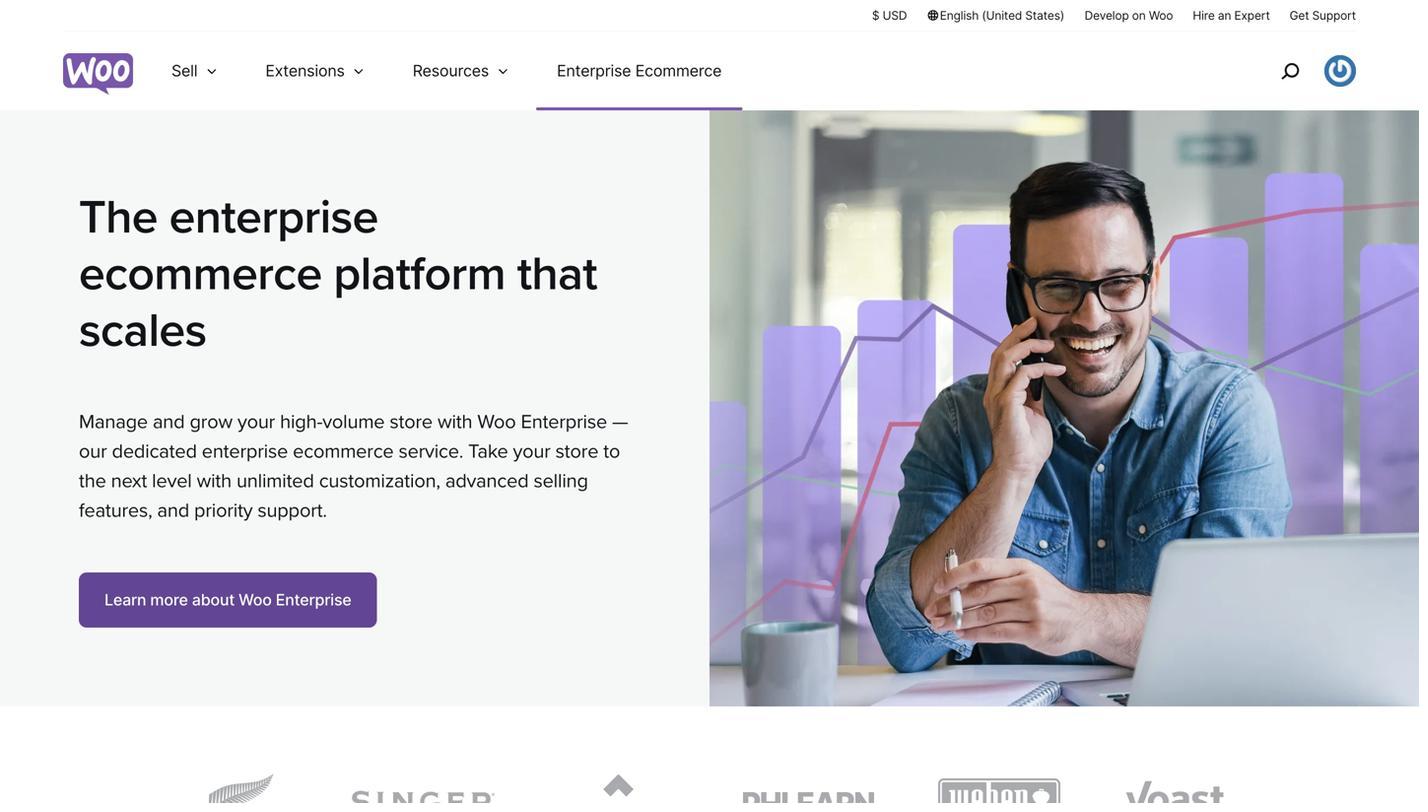 Task type: locate. For each thing, give the bounding box(es) containing it.
0 vertical spatial woo
[[1149, 8, 1173, 23]]

ecommerce
[[79, 246, 322, 303], [293, 439, 394, 463]]

enterprise left ecommerce
[[557, 61, 631, 80]]

0 vertical spatial ecommerce
[[79, 246, 322, 303]]

resources button
[[389, 32, 533, 110]]

0 vertical spatial enterprise
[[557, 61, 631, 80]]

ecommerce inside 'the enterprise ecommerce platform that scales'
[[79, 246, 322, 303]]

with up service.
[[438, 410, 473, 434]]

your up selling
[[513, 439, 551, 463]]

enterprise
[[169, 189, 378, 246], [202, 439, 288, 463]]

learn more about woo enterprise
[[104, 590, 352, 609]]

1 horizontal spatial woo
[[477, 410, 516, 434]]

—
[[612, 410, 628, 434]]

platform
[[334, 246, 506, 303]]

expert
[[1235, 8, 1270, 23]]

an
[[1218, 8, 1232, 23]]

enterprise
[[557, 61, 631, 80], [521, 410, 607, 434], [276, 590, 352, 609]]

0 vertical spatial with
[[438, 410, 473, 434]]

1 vertical spatial woo
[[477, 410, 516, 434]]

store up service.
[[390, 410, 433, 434]]

high-
[[280, 410, 323, 434]]

learn
[[104, 590, 146, 609]]

woo right "about"
[[239, 590, 272, 609]]

1 vertical spatial enterprise
[[202, 439, 288, 463]]

0 vertical spatial your
[[238, 410, 275, 434]]

2 vertical spatial enterprise
[[276, 590, 352, 609]]

enterprise ecommerce
[[557, 61, 722, 80]]

woo right on on the right top
[[1149, 8, 1173, 23]]

features,
[[79, 499, 152, 522]]

0 vertical spatial and
[[153, 410, 185, 434]]

english
[[940, 8, 979, 23]]

extensions button
[[242, 32, 389, 110]]

hire
[[1193, 8, 1215, 23]]

your
[[238, 410, 275, 434], [513, 439, 551, 463]]

selling
[[534, 469, 588, 493]]

enterprise inside manage and grow your high-volume store with woo enterprise — our dedicated enterprise ecommerce service. take your store to the next level with unlimited customization, advanced selling features, and priority support.
[[521, 410, 607, 434]]

and
[[153, 410, 185, 434], [157, 499, 189, 522]]

volume
[[323, 410, 385, 434]]

grow
[[190, 410, 233, 434]]

resources
[[413, 61, 489, 80]]

store up selling
[[556, 439, 599, 463]]

0 horizontal spatial your
[[238, 410, 275, 434]]

1 vertical spatial with
[[197, 469, 232, 493]]

ecommerce down volume
[[293, 439, 394, 463]]

$
[[872, 8, 880, 23]]

and up dedicated
[[153, 410, 185, 434]]

enterprise down support.
[[276, 590, 352, 609]]

and down level
[[157, 499, 189, 522]]

1 vertical spatial ecommerce
[[293, 439, 394, 463]]

on
[[1132, 8, 1146, 23]]

level
[[152, 469, 192, 493]]

ecommerce up "scales" on the top left
[[79, 246, 322, 303]]

woo up take
[[477, 410, 516, 434]]

store
[[390, 410, 433, 434], [556, 439, 599, 463]]

with up priority
[[197, 469, 232, 493]]

to
[[604, 439, 620, 463]]

priority
[[194, 499, 253, 522]]

states)
[[1026, 8, 1065, 23]]

0 vertical spatial enterprise
[[169, 189, 378, 246]]

take
[[468, 439, 508, 463]]

get
[[1290, 8, 1309, 23]]

0 horizontal spatial store
[[390, 410, 433, 434]]

ecommerce inside manage and grow your high-volume store with woo enterprise — our dedicated enterprise ecommerce service. take your store to the next level with unlimited customization, advanced selling features, and priority support.
[[293, 439, 394, 463]]

your left high-
[[238, 410, 275, 434]]

the enterprise ecommerce platform that scales
[[79, 189, 597, 359]]

1 vertical spatial store
[[556, 439, 599, 463]]

(united
[[982, 8, 1022, 23]]

$ usd
[[872, 8, 907, 23]]

woo
[[1149, 8, 1173, 23], [477, 410, 516, 434], [239, 590, 272, 609]]

enterprise left — in the bottom left of the page
[[521, 410, 607, 434]]

1 vertical spatial your
[[513, 439, 551, 463]]

enterprise inside learn more about woo enterprise link
[[276, 590, 352, 609]]

usd
[[883, 8, 907, 23]]

with
[[438, 410, 473, 434], [197, 469, 232, 493]]

sell
[[172, 61, 198, 80]]

1 vertical spatial and
[[157, 499, 189, 522]]

about
[[192, 590, 235, 609]]

dedicated
[[112, 439, 197, 463]]

support
[[1313, 8, 1356, 23]]

1 vertical spatial enterprise
[[521, 410, 607, 434]]

hire an expert
[[1193, 8, 1270, 23]]

search image
[[1275, 55, 1306, 87]]

1 horizontal spatial with
[[438, 410, 473, 434]]

2 vertical spatial woo
[[239, 590, 272, 609]]

open account menu image
[[1325, 55, 1356, 87]]



Task type: describe. For each thing, give the bounding box(es) containing it.
develop
[[1085, 8, 1129, 23]]

unlimited
[[237, 469, 314, 493]]

english (united states)
[[940, 8, 1065, 23]]

support.
[[258, 499, 327, 522]]

enterprise inside 'the enterprise ecommerce platform that scales'
[[169, 189, 378, 246]]

sell button
[[148, 32, 242, 110]]

1 horizontal spatial store
[[556, 439, 599, 463]]

get support link
[[1290, 7, 1356, 24]]

enterprise ecommerce link
[[533, 32, 746, 110]]

0 horizontal spatial with
[[197, 469, 232, 493]]

advanced
[[445, 469, 529, 493]]

more
[[150, 590, 188, 609]]

hire an expert link
[[1193, 7, 1270, 24]]

english (united states) button
[[927, 7, 1065, 24]]

2 horizontal spatial woo
[[1149, 8, 1173, 23]]

service navigation menu element
[[1239, 39, 1356, 103]]

enterprise inside manage and grow your high-volume store with woo enterprise — our dedicated enterprise ecommerce service. take your store to the next level with unlimited customization, advanced selling features, and priority support.
[[202, 439, 288, 463]]

enterprise inside enterprise ecommerce link
[[557, 61, 631, 80]]

$ usd button
[[872, 7, 907, 24]]

get support
[[1290, 8, 1356, 23]]

the
[[79, 189, 158, 246]]

customization,
[[319, 469, 440, 493]]

scales
[[79, 303, 207, 359]]

the
[[79, 469, 106, 493]]

next
[[111, 469, 147, 493]]

ecommerce
[[636, 61, 722, 80]]

develop on woo link
[[1085, 7, 1173, 24]]

manage
[[79, 410, 148, 434]]

that
[[517, 246, 597, 303]]

1 horizontal spatial your
[[513, 439, 551, 463]]

extensions
[[266, 61, 345, 80]]

woo inside manage and grow your high-volume store with woo enterprise — our dedicated enterprise ecommerce service. take your store to the next level with unlimited customization, advanced selling features, and priority support.
[[477, 410, 516, 434]]

learn more about woo enterprise link
[[79, 573, 377, 628]]

0 vertical spatial store
[[390, 410, 433, 434]]

our
[[79, 439, 107, 463]]

0 horizontal spatial woo
[[239, 590, 272, 609]]

develop on woo
[[1085, 8, 1173, 23]]

manage and grow your high-volume store with woo enterprise — our dedicated enterprise ecommerce service. take your store to the next level with unlimited customization, advanced selling features, and priority support.
[[79, 410, 628, 522]]

service.
[[399, 439, 463, 463]]



Task type: vqa. For each thing, say whether or not it's contained in the screenshot.
bottommost WooCommerce
no



